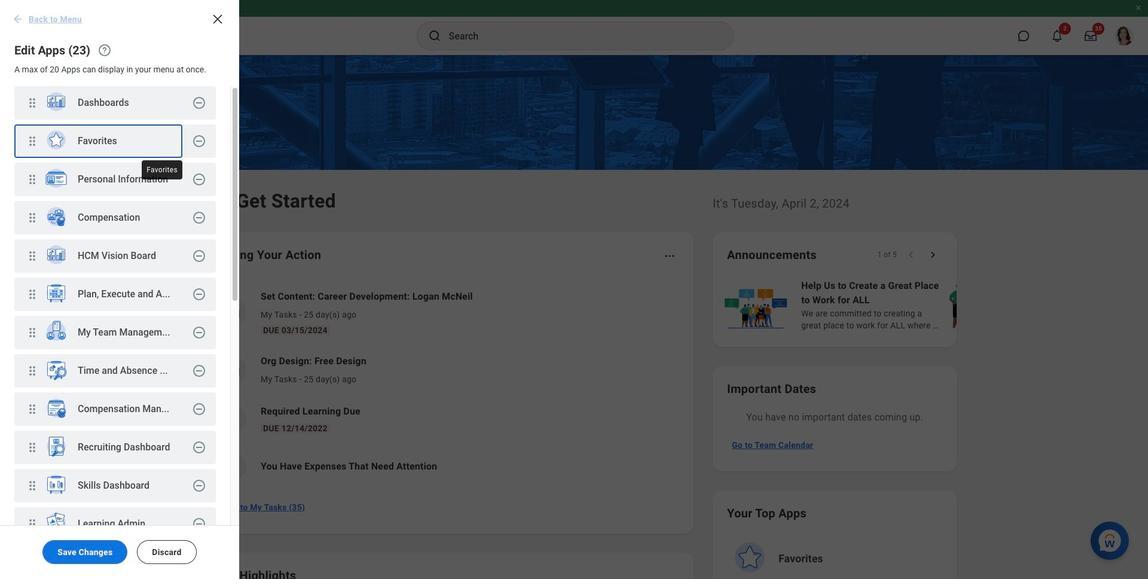 Task type: locate. For each thing, give the bounding box(es) containing it.
minus circle image for second list item from the bottom
[[192, 479, 206, 493]]

6 list item from the top
[[14, 278, 216, 312]]

list
[[0, 86, 230, 579], [723, 278, 1148, 333], [206, 280, 679, 490]]

4 draggable vertical image from the top
[[25, 440, 39, 455]]

minus circle image for 8th list item from the bottom
[[192, 249, 206, 263]]

6 minus circle image from the top
[[192, 402, 206, 416]]

9 list item from the top
[[14, 392, 216, 427]]

banner
[[0, 0, 1148, 55]]

chevron left small image
[[906, 249, 918, 261]]

book open image
[[223, 410, 241, 428]]

global navigation dialog
[[0, 0, 239, 579]]

minus circle image for second list item
[[192, 134, 206, 148]]

draggable vertical image for 3rd list item from the top
[[25, 172, 39, 187]]

inbox image
[[223, 303, 241, 321], [223, 361, 241, 379]]

3 minus circle image from the top
[[192, 249, 206, 263]]

3 list item from the top
[[14, 163, 216, 197]]

4 draggable vertical image from the top
[[25, 287, 39, 301]]

3 draggable vertical image from the top
[[25, 364, 39, 378]]

minus circle image for 12th list item from the top of the global navigation dialog
[[192, 517, 206, 531]]

3 draggable vertical image from the top
[[25, 211, 39, 225]]

2 list item from the top
[[14, 124, 216, 159]]

minus circle image for fourth list item from the top
[[192, 211, 206, 225]]

5 draggable vertical image from the top
[[25, 517, 39, 531]]

search image
[[427, 29, 442, 43]]

0 vertical spatial inbox image
[[223, 303, 241, 321]]

1 draggable vertical image from the top
[[25, 172, 39, 187]]

draggable vertical image
[[25, 96, 39, 110], [25, 134, 39, 148], [25, 211, 39, 225], [25, 287, 39, 301], [25, 325, 39, 340], [25, 402, 39, 416], [25, 479, 39, 493]]

list item
[[14, 86, 216, 121], [14, 124, 216, 159], [14, 163, 216, 197], [14, 201, 216, 236], [14, 239, 216, 274], [14, 278, 216, 312], [14, 316, 216, 351], [14, 354, 216, 389], [14, 392, 216, 427], [14, 431, 216, 465], [14, 469, 216, 504], [14, 507, 216, 542]]

2 minus circle image from the top
[[192, 172, 206, 187]]

minus circle image for first list item
[[192, 96, 206, 110]]

4 minus circle image from the top
[[192, 440, 206, 455]]

status
[[878, 250, 897, 260]]

4 minus circle image from the top
[[192, 325, 206, 340]]

4 list item from the top
[[14, 201, 216, 236]]

2 minus circle image from the top
[[192, 211, 206, 225]]

minus circle image for 3rd list item from the top
[[192, 172, 206, 187]]

3 minus circle image from the top
[[192, 287, 206, 301]]

profile logan mcneil element
[[1108, 23, 1141, 49]]

1 minus circle image from the top
[[192, 134, 206, 148]]

5 minus circle image from the top
[[192, 364, 206, 378]]

minus circle image
[[192, 96, 206, 110], [192, 172, 206, 187], [192, 287, 206, 301], [192, 440, 206, 455], [192, 479, 206, 493]]

minus circle image for fifth list item from the bottom
[[192, 364, 206, 378]]

7 minus circle image from the top
[[192, 517, 206, 531]]

1 vertical spatial inbox image
[[223, 361, 241, 379]]

draggable vertical image
[[25, 172, 39, 187], [25, 249, 39, 263], [25, 364, 39, 378], [25, 440, 39, 455], [25, 517, 39, 531]]

2 draggable vertical image from the top
[[25, 249, 39, 263]]

2 inbox image from the top
[[223, 361, 241, 379]]

dashboard expenses image
[[223, 458, 241, 476]]

inbox large image
[[1085, 30, 1097, 42]]

5 minus circle image from the top
[[192, 479, 206, 493]]

1 minus circle image from the top
[[192, 96, 206, 110]]

minus circle image
[[192, 134, 206, 148], [192, 211, 206, 225], [192, 249, 206, 263], [192, 325, 206, 340], [192, 364, 206, 378], [192, 402, 206, 416], [192, 517, 206, 531]]

5 list item from the top
[[14, 239, 216, 274]]

main content
[[0, 55, 1148, 579]]

arrow left image
[[12, 13, 24, 25]]

10 list item from the top
[[14, 431, 216, 465]]



Task type: describe. For each thing, give the bounding box(es) containing it.
inbox image
[[211, 501, 223, 513]]

8 list item from the top
[[14, 354, 216, 389]]

minus circle image for 6th list item from the top of the global navigation dialog
[[192, 287, 206, 301]]

notifications large image
[[1052, 30, 1064, 42]]

draggable vertical image for 8th list item from the bottom
[[25, 249, 39, 263]]

6 draggable vertical image from the top
[[25, 402, 39, 416]]

1 draggable vertical image from the top
[[25, 96, 39, 110]]

chevron right small image
[[927, 249, 939, 261]]

5 draggable vertical image from the top
[[25, 325, 39, 340]]

12 list item from the top
[[14, 507, 216, 542]]

draggable vertical image for 10th list item from the top
[[25, 440, 39, 455]]

7 draggable vertical image from the top
[[25, 479, 39, 493]]

1 list item from the top
[[14, 86, 216, 121]]

minus circle image for sixth list item from the bottom
[[192, 325, 206, 340]]

list inside global navigation dialog
[[0, 86, 230, 579]]

x image
[[211, 12, 225, 26]]

draggable vertical image for fifth list item from the bottom
[[25, 364, 39, 378]]

2 draggable vertical image from the top
[[25, 134, 39, 148]]

7 list item from the top
[[14, 316, 216, 351]]

close environment banner image
[[1135, 4, 1142, 11]]

1 inbox image from the top
[[223, 303, 241, 321]]

minus circle image for 9th list item from the top
[[192, 402, 206, 416]]

draggable vertical image for 12th list item from the top of the global navigation dialog
[[25, 517, 39, 531]]

question outline image
[[98, 43, 112, 57]]

11 list item from the top
[[14, 469, 216, 504]]

minus circle image for 10th list item from the top
[[192, 440, 206, 455]]



Task type: vqa. For each thing, say whether or not it's contained in the screenshot.
the justify "icon" in the left top of the page
no



